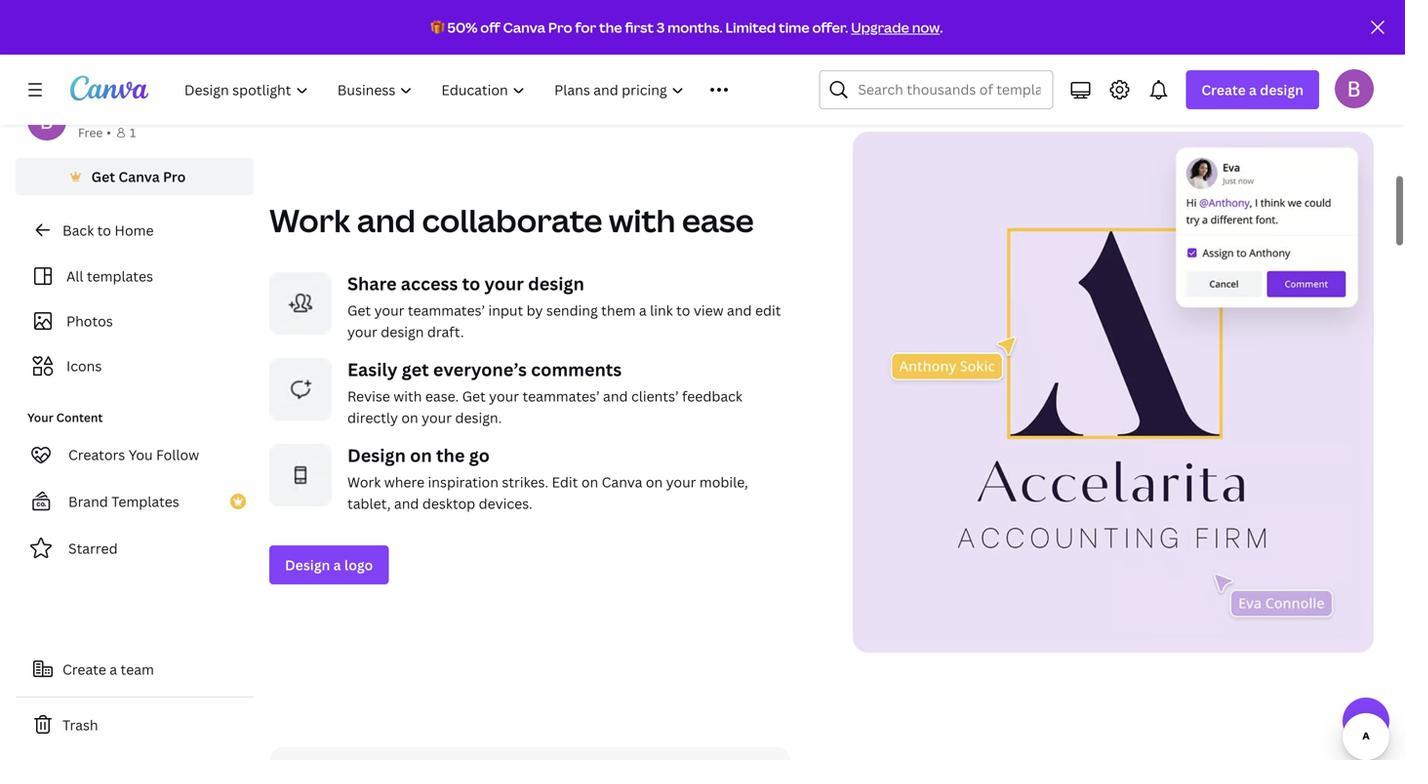 Task type: describe. For each thing, give the bounding box(es) containing it.
design a logo link
[[269, 546, 389, 585]]

trash link
[[16, 706, 254, 745]]

ease
[[682, 199, 754, 242]]

create for create a design
[[1202, 81, 1246, 99]]

home
[[115, 221, 154, 240]]

design on the go image
[[269, 444, 332, 507]]

a for design
[[1249, 81, 1257, 99]]

edit
[[552, 473, 578, 492]]

months.
[[668, 18, 723, 37]]

1
[[130, 124, 136, 141]]

and inside design on the go work where inspiration strikes. edit on canva on your mobile, tablet, and desktop devices.
[[394, 495, 419, 513]]

free •
[[78, 124, 111, 141]]

creators
[[68, 446, 125, 464]]

work and collaborate with ease
[[269, 199, 754, 242]]

templates
[[87, 267, 153, 285]]

time
[[779, 18, 810, 37]]

create a team button
[[16, 650, 254, 689]]

3
[[657, 18, 665, 37]]

teammates' inside easily get everyone's comments revise with ease. get your teammates' and clients' feedback directly on your design.
[[523, 387, 600, 406]]

get canva pro button
[[16, 158, 254, 195]]

ease.
[[425, 387, 459, 406]]

effortlessly stay on brand image
[[269, 747, 791, 760]]

your content
[[27, 409, 103, 426]]

a for team
[[110, 660, 117, 679]]

revise
[[347, 387, 390, 406]]

desktop
[[422, 495, 475, 513]]

brand templates link
[[16, 482, 254, 521]]

creators you follow
[[68, 446, 199, 464]]

bob builder image
[[1335, 69, 1374, 108]]

upgrade
[[851, 18, 909, 37]]

canva inside design on the go work where inspiration strikes. edit on canva on your mobile, tablet, and desktop devices.
[[602, 473, 643, 492]]

1 horizontal spatial design
[[528, 272, 584, 296]]

team
[[121, 660, 154, 679]]

and inside share access to your design get your teammates' input by sending them a link to view and edit your design draft.
[[727, 301, 752, 320]]

50%
[[447, 18, 478, 37]]

icons link
[[27, 347, 242, 385]]

design inside dropdown button
[[1260, 81, 1304, 99]]

2 vertical spatial to
[[676, 301, 690, 320]]

starred
[[68, 539, 118, 558]]

easily get everyone's comments revise with ease. get your teammates' and clients' feedback directly on your design.
[[347, 358, 743, 427]]

share
[[347, 272, 397, 296]]

get
[[402, 358, 429, 382]]

create a design button
[[1186, 70, 1320, 109]]

now
[[912, 18, 940, 37]]

all templates link
[[27, 258, 242, 295]]

the inside design on the go work where inspiration strikes. edit on canva on your mobile, tablet, and desktop devices.
[[436, 444, 465, 468]]

your up easily
[[347, 323, 378, 341]]

design on the go work where inspiration strikes. edit on canva on your mobile, tablet, and desktop devices.
[[347, 444, 748, 513]]

everyone's
[[433, 358, 527, 382]]

offer.
[[812, 18, 848, 37]]

first
[[625, 18, 654, 37]]

logo
[[344, 556, 373, 575]]

brand
[[68, 492, 108, 511]]

your
[[27, 409, 53, 426]]

starred link
[[16, 529, 254, 568]]

content
[[56, 409, 103, 426]]

icons
[[66, 357, 102, 375]]

design for a
[[285, 556, 330, 575]]

strikes.
[[502, 473, 549, 492]]

get inside button
[[91, 167, 115, 186]]

with inside easily get everyone's comments revise with ease. get your teammates' and clients' feedback directly on your design.
[[394, 387, 422, 406]]

go
[[469, 444, 490, 468]]

inspiration
[[428, 473, 499, 492]]

where
[[384, 473, 425, 492]]

on up where
[[410, 444, 432, 468]]

0 vertical spatial the
[[599, 18, 622, 37]]

creators you follow link
[[16, 435, 254, 474]]

get inside easily get everyone's comments revise with ease. get your teammates' and clients' feedback directly on your design.
[[462, 387, 486, 406]]

your inside design on the go work where inspiration strikes. edit on canva on your mobile, tablet, and desktop devices.
[[666, 473, 696, 492]]

on inside easily get everyone's comments revise with ease. get your teammates' and clients' feedback directly on your design.
[[402, 409, 418, 427]]

and inside easily get everyone's comments revise with ease. get your teammates' and clients' feedback directly on your design.
[[603, 387, 628, 406]]

easily get everyone's comments image
[[269, 358, 332, 421]]

design for on
[[347, 444, 406, 468]]

tablet,
[[347, 495, 391, 513]]

input
[[488, 301, 523, 320]]

your up input
[[485, 272, 524, 296]]

a inside share access to your design get your teammates' input by sending them a link to view and edit your design draft.
[[639, 301, 647, 320]]

photos link
[[27, 303, 242, 340]]



Task type: vqa. For each thing, say whether or not it's contained in the screenshot.
'group'
no



Task type: locate. For each thing, give the bounding box(es) containing it.
1 vertical spatial get
[[347, 301, 371, 320]]

work up share access to your design image
[[269, 199, 351, 242]]

your left mobile,
[[666, 473, 696, 492]]

teammates' down the comments at left
[[523, 387, 600, 406]]

access
[[401, 272, 458, 296]]

edit
[[755, 301, 781, 320]]

1 vertical spatial to
[[462, 272, 480, 296]]

back
[[62, 221, 94, 240]]

create
[[1202, 81, 1246, 99], [62, 660, 106, 679]]

with down get
[[394, 387, 422, 406]]

0 vertical spatial with
[[609, 199, 676, 242]]

mobile,
[[700, 473, 748, 492]]

2 vertical spatial canva
[[602, 473, 643, 492]]

2 horizontal spatial canva
[[602, 473, 643, 492]]

view
[[694, 301, 724, 320]]

on left mobile,
[[646, 473, 663, 492]]

1 vertical spatial design
[[528, 272, 584, 296]]

on right edit
[[582, 473, 598, 492]]

0 vertical spatial design
[[1260, 81, 1304, 99]]

1 vertical spatial pro
[[163, 167, 186, 186]]

1 horizontal spatial to
[[462, 272, 480, 296]]

1 vertical spatial with
[[394, 387, 422, 406]]

1 horizontal spatial canva
[[503, 18, 546, 37]]

0 vertical spatial pro
[[548, 18, 572, 37]]

🎁 50% off canva pro for the first 3 months. limited time offer. upgrade now .
[[431, 18, 943, 37]]

your down ease.
[[422, 409, 452, 427]]

design left "logo"
[[285, 556, 330, 575]]

0 horizontal spatial the
[[436, 444, 465, 468]]

and left edit
[[727, 301, 752, 320]]

0 horizontal spatial get
[[91, 167, 115, 186]]

1 horizontal spatial get
[[347, 301, 371, 320]]

teammates' up draft.
[[408, 301, 485, 320]]

back to home
[[62, 221, 154, 240]]

design
[[347, 444, 406, 468], [285, 556, 330, 575]]

a inside dropdown button
[[1249, 81, 1257, 99]]

top level navigation element
[[172, 70, 772, 109], [172, 70, 772, 109]]

canva
[[503, 18, 546, 37], [118, 167, 160, 186], [602, 473, 643, 492]]

to right access at the top left of page
[[462, 272, 480, 296]]

limited
[[726, 18, 776, 37]]

1 vertical spatial canva
[[118, 167, 160, 186]]

0 vertical spatial canva
[[503, 18, 546, 37]]

share access to your design image
[[269, 273, 332, 335]]

easily
[[347, 358, 398, 382]]

design a logo
[[285, 556, 373, 575]]

you
[[129, 446, 153, 464]]

teammates'
[[408, 301, 485, 320], [523, 387, 600, 406]]

all
[[66, 267, 83, 285]]

with
[[609, 199, 676, 242], [394, 387, 422, 406]]

create inside dropdown button
[[1202, 81, 1246, 99]]

pro
[[548, 18, 572, 37], [163, 167, 186, 186]]

pro left for
[[548, 18, 572, 37]]

1 vertical spatial the
[[436, 444, 465, 468]]

to
[[97, 221, 111, 240], [462, 272, 480, 296], [676, 301, 690, 320]]

1 horizontal spatial the
[[599, 18, 622, 37]]

upgrade now button
[[851, 18, 940, 37]]

get down share
[[347, 301, 371, 320]]

draft.
[[427, 323, 464, 341]]

1 vertical spatial teammates'
[[523, 387, 600, 406]]

feedback
[[682, 387, 743, 406]]

•
[[107, 124, 111, 141]]

0 vertical spatial teammates'
[[408, 301, 485, 320]]

design
[[1260, 81, 1304, 99], [528, 272, 584, 296], [381, 323, 424, 341]]

trash
[[62, 716, 98, 734]]

clients'
[[631, 387, 679, 406]]

the
[[599, 18, 622, 37], [436, 444, 465, 468]]

.
[[940, 18, 943, 37]]

follow
[[156, 446, 199, 464]]

2 horizontal spatial get
[[462, 387, 486, 406]]

create for create a team
[[62, 660, 106, 679]]

canva right off
[[503, 18, 546, 37]]

1 horizontal spatial with
[[609, 199, 676, 242]]

to right link
[[676, 301, 690, 320]]

work
[[269, 199, 351, 242], [347, 473, 381, 492]]

1 vertical spatial design
[[285, 556, 330, 575]]

photos
[[66, 312, 113, 330]]

Search search field
[[858, 71, 1041, 108]]

canva down 1
[[118, 167, 160, 186]]

0 vertical spatial get
[[91, 167, 115, 186]]

work up tablet,
[[347, 473, 381, 492]]

free
[[78, 124, 103, 141]]

0 vertical spatial to
[[97, 221, 111, 240]]

directly
[[347, 409, 398, 427]]

and
[[357, 199, 416, 242], [727, 301, 752, 320], [603, 387, 628, 406], [394, 495, 419, 513]]

your up design.
[[489, 387, 519, 406]]

sending
[[546, 301, 598, 320]]

design inside design a logo link
[[285, 556, 330, 575]]

share access to your design get your teammates' input by sending them a link to view and edit your design draft.
[[347, 272, 781, 341]]

your down share
[[374, 301, 405, 320]]

get down •
[[91, 167, 115, 186]]

0 horizontal spatial design
[[381, 323, 424, 341]]

0 vertical spatial work
[[269, 199, 351, 242]]

1 horizontal spatial pro
[[548, 18, 572, 37]]

canva inside button
[[118, 167, 160, 186]]

1 horizontal spatial create
[[1202, 81, 1246, 99]]

0 vertical spatial design
[[347, 444, 406, 468]]

on
[[402, 409, 418, 427], [410, 444, 432, 468], [582, 473, 598, 492], [646, 473, 663, 492]]

the left go
[[436, 444, 465, 468]]

2 vertical spatial get
[[462, 387, 486, 406]]

a for logo
[[333, 556, 341, 575]]

off
[[480, 18, 500, 37]]

design up sending
[[528, 272, 584, 296]]

the right for
[[599, 18, 622, 37]]

get canva pro
[[91, 167, 186, 186]]

for
[[575, 18, 596, 37]]

link
[[650, 301, 673, 320]]

get inside share access to your design get your teammates' input by sending them a link to view and edit your design draft.
[[347, 301, 371, 320]]

with left ease
[[609, 199, 676, 242]]

design up get
[[381, 323, 424, 341]]

all templates
[[66, 267, 153, 285]]

0 horizontal spatial canva
[[118, 167, 160, 186]]

0 horizontal spatial teammates'
[[408, 301, 485, 320]]

1 vertical spatial work
[[347, 473, 381, 492]]

to right back
[[97, 221, 111, 240]]

0 horizontal spatial to
[[97, 221, 111, 240]]

1 vertical spatial create
[[62, 660, 106, 679]]

a
[[1249, 81, 1257, 99], [639, 301, 647, 320], [333, 556, 341, 575], [110, 660, 117, 679]]

work inside design on the go work where inspiration strikes. edit on canva on your mobile, tablet, and desktop devices.
[[347, 473, 381, 492]]

devices.
[[479, 495, 533, 513]]

None search field
[[819, 70, 1053, 109]]

design.
[[455, 409, 502, 427]]

on right directly
[[402, 409, 418, 427]]

🎁
[[431, 18, 445, 37]]

them
[[601, 301, 636, 320]]

brand templates
[[68, 492, 179, 511]]

pro up back to home link
[[163, 167, 186, 186]]

back to home link
[[16, 211, 254, 250]]

teammates' inside share access to your design get your teammates' input by sending them a link to view and edit your design draft.
[[408, 301, 485, 320]]

2 horizontal spatial to
[[676, 301, 690, 320]]

by
[[527, 301, 543, 320]]

1 horizontal spatial design
[[347, 444, 406, 468]]

get up design.
[[462, 387, 486, 406]]

design inside design on the go work where inspiration strikes. edit on canva on your mobile, tablet, and desktop devices.
[[347, 444, 406, 468]]

create inside button
[[62, 660, 106, 679]]

create a design
[[1202, 81, 1304, 99]]

design down directly
[[347, 444, 406, 468]]

0 vertical spatial create
[[1202, 81, 1246, 99]]

1 horizontal spatial teammates'
[[523, 387, 600, 406]]

pro inside button
[[163, 167, 186, 186]]

comments
[[531, 358, 622, 382]]

create a team
[[62, 660, 154, 679]]

0 horizontal spatial with
[[394, 387, 422, 406]]

and left clients' at the left bottom of page
[[603, 387, 628, 406]]

canva right edit
[[602, 473, 643, 492]]

a inside button
[[110, 660, 117, 679]]

0 horizontal spatial create
[[62, 660, 106, 679]]

your
[[485, 272, 524, 296], [374, 301, 405, 320], [347, 323, 378, 341], [489, 387, 519, 406], [422, 409, 452, 427], [666, 473, 696, 492]]

get
[[91, 167, 115, 186], [347, 301, 371, 320], [462, 387, 486, 406]]

templates
[[111, 492, 179, 511]]

0 horizontal spatial pro
[[163, 167, 186, 186]]

and down where
[[394, 495, 419, 513]]

2 vertical spatial design
[[381, 323, 424, 341]]

collaborate
[[422, 199, 603, 242]]

and up share
[[357, 199, 416, 242]]

design left 'bob builder' image
[[1260, 81, 1304, 99]]

2 horizontal spatial design
[[1260, 81, 1304, 99]]

0 horizontal spatial design
[[285, 556, 330, 575]]



